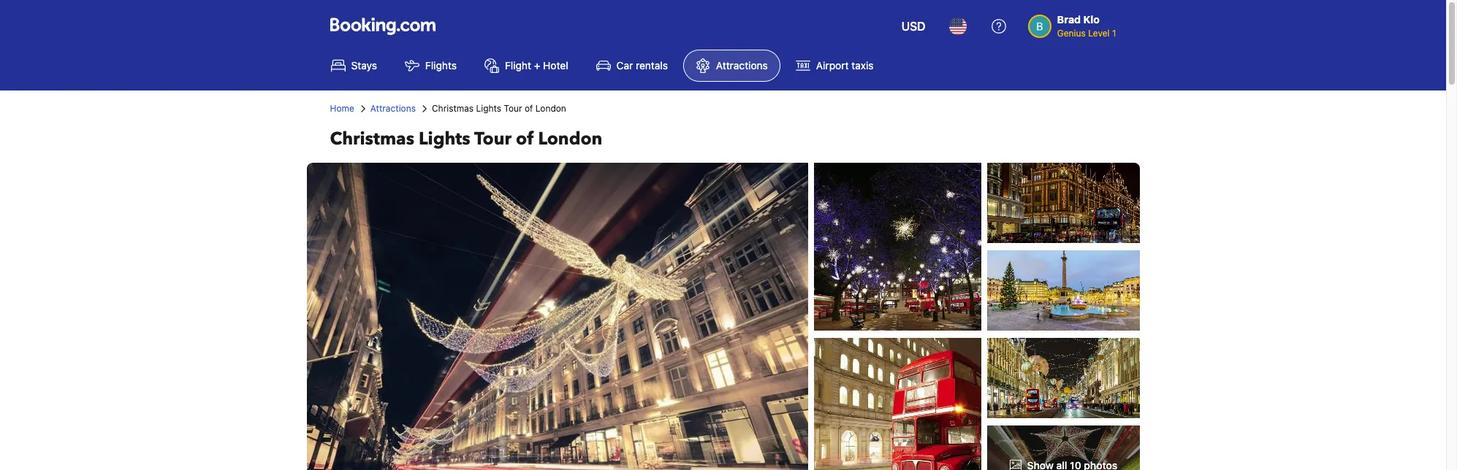 Task type: describe. For each thing, give the bounding box(es) containing it.
usd button
[[893, 9, 935, 44]]

1 vertical spatial tour
[[474, 127, 512, 151]]

1 vertical spatial christmas
[[330, 127, 414, 151]]

1 vertical spatial of
[[516, 127, 534, 151]]

usd
[[902, 20, 926, 33]]

1 vertical spatial attractions
[[370, 103, 416, 114]]

stays link
[[318, 50, 389, 82]]

rentals
[[636, 59, 668, 72]]

home link
[[330, 102, 354, 115]]

home
[[330, 103, 354, 114]]

flights
[[425, 59, 457, 72]]

flight
[[505, 59, 531, 72]]

airport taxis
[[816, 59, 874, 72]]

genius
[[1057, 28, 1086, 39]]

1
[[1112, 28, 1116, 39]]

klo
[[1084, 13, 1100, 26]]

+
[[534, 59, 540, 72]]

1 horizontal spatial lights
[[476, 103, 501, 114]]

0 vertical spatial attractions link
[[683, 50, 780, 82]]

airport taxis link
[[783, 50, 886, 82]]



Task type: locate. For each thing, give the bounding box(es) containing it.
tour
[[504, 103, 522, 114], [474, 127, 512, 151]]

1 vertical spatial christmas lights tour of london
[[330, 127, 603, 151]]

flights link
[[392, 50, 469, 82]]

1 horizontal spatial christmas
[[432, 103, 474, 114]]

0 horizontal spatial lights
[[419, 127, 470, 151]]

car rentals link
[[584, 50, 680, 82]]

attractions
[[716, 59, 768, 72], [370, 103, 416, 114]]

flight + hotel
[[505, 59, 568, 72]]

0 horizontal spatial attractions
[[370, 103, 416, 114]]

0 vertical spatial london
[[536, 103, 566, 114]]

christmas down flights
[[432, 103, 474, 114]]

of
[[525, 103, 533, 114], [516, 127, 534, 151]]

london
[[536, 103, 566, 114], [538, 127, 603, 151]]

1 vertical spatial london
[[538, 127, 603, 151]]

car
[[617, 59, 633, 72]]

1 horizontal spatial attractions
[[716, 59, 768, 72]]

0 horizontal spatial christmas
[[330, 127, 414, 151]]

christmas lights tour of london
[[432, 103, 566, 114], [330, 127, 603, 151]]

hotel
[[543, 59, 568, 72]]

car rentals
[[617, 59, 668, 72]]

your account menu brad klo genius level 1 element
[[1028, 7, 1122, 40]]

attractions link
[[683, 50, 780, 82], [370, 102, 416, 115]]

level
[[1088, 28, 1110, 39]]

flight + hotel link
[[472, 50, 581, 82]]

0 vertical spatial of
[[525, 103, 533, 114]]

0 vertical spatial christmas lights tour of london
[[432, 103, 566, 114]]

1 horizontal spatial attractions link
[[683, 50, 780, 82]]

1 vertical spatial attractions link
[[370, 102, 416, 115]]

christmas down home link on the left top
[[330, 127, 414, 151]]

stays
[[351, 59, 377, 72]]

0 horizontal spatial attractions link
[[370, 102, 416, 115]]

brad klo genius level 1
[[1057, 13, 1116, 39]]

taxis
[[852, 59, 874, 72]]

christmas
[[432, 103, 474, 114], [330, 127, 414, 151]]

booking.com image
[[330, 18, 435, 35]]

0 vertical spatial christmas
[[432, 103, 474, 114]]

0 vertical spatial tour
[[504, 103, 522, 114]]

airport
[[816, 59, 849, 72]]

0 vertical spatial lights
[[476, 103, 501, 114]]

1 vertical spatial lights
[[419, 127, 470, 151]]

0 vertical spatial attractions
[[716, 59, 768, 72]]

lights
[[476, 103, 501, 114], [419, 127, 470, 151]]

brad
[[1057, 13, 1081, 26]]



Task type: vqa. For each thing, say whether or not it's contained in the screenshot.
Rated very good element Scored 8.5 element
no



